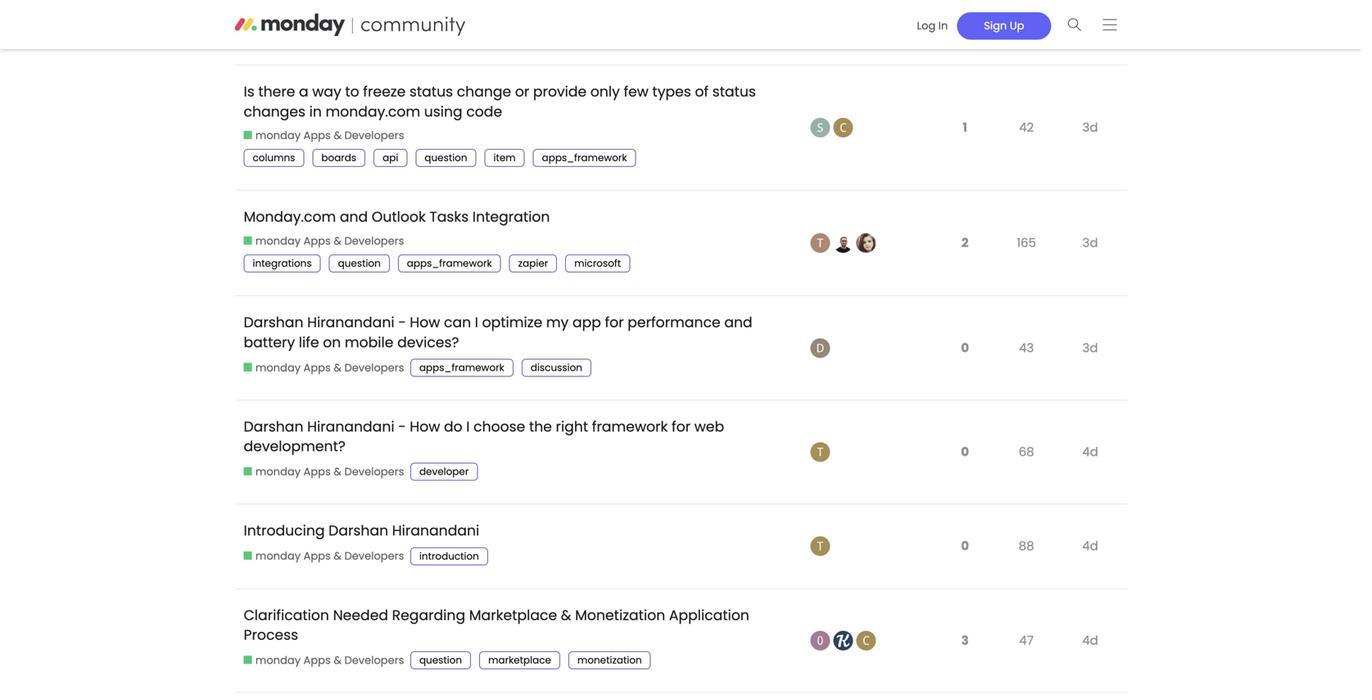 Task type: locate. For each thing, give the bounding box(es) containing it.
4d link right 47
[[1078, 620, 1103, 662]]

0 button left 68
[[957, 434, 973, 471]]

1 horizontal spatial status
[[713, 82, 756, 102]]

is
[[244, 82, 255, 102]]

4d right 47
[[1083, 632, 1099, 650]]

0 vertical spatial 0
[[961, 339, 969, 357]]

microsoft link
[[565, 255, 630, 273]]

monday for clarification needed regarding marketplace & monetization application process
[[255, 654, 301, 668]]

1 1 button from the top
[[959, 5, 972, 41]]

- up devices?
[[398, 313, 406, 333]]

hiranandani
[[307, 313, 395, 333], [307, 417, 395, 437], [392, 522, 479, 541]]

-
[[398, 313, 406, 333], [398, 417, 406, 437]]

6 monday apps & developers from the top
[[255, 549, 404, 564]]

monday down the introducing
[[255, 549, 301, 564]]

item link
[[485, 149, 525, 167]]

3 apps from the top
[[304, 234, 331, 249]]

& up boards on the left of page
[[334, 128, 342, 143]]

apps_framework for apps_framework link to the top
[[542, 151, 627, 165]]

0 horizontal spatial i
[[466, 417, 470, 437]]

3d link for monday.com and outlook tasks integration
[[1079, 222, 1102, 264]]

for
[[605, 313, 624, 333], [672, 417, 691, 437]]

5 developers from the top
[[344, 465, 404, 480]]

monday for darshan hiranandani - how can i optimize my app for performance and battery life on mobile devices?
[[255, 361, 301, 375]]

monday apps & developers down the introducing darshan hiranandani
[[255, 549, 404, 564]]

darshan hiranandani - how can i optimize my app for performance and battery life on mobile devices?
[[244, 313, 753, 353]]

columns link
[[244, 149, 304, 167]]

monday apps & developers for introducing darshan hiranandani
[[255, 549, 404, 564]]

0 horizontal spatial and
[[340, 207, 368, 227]]

1 vertical spatial 4d
[[1083, 538, 1099, 556]]

darshan inside darshan hiranandani - how can i optimize my app for performance and battery life on mobile devices?
[[244, 313, 304, 333]]

- inside darshan hiranandani - how can i optimize my app for performance and battery life on mobile devices?
[[398, 313, 406, 333]]

0 left 68
[[961, 444, 969, 461]]

apps up way
[[304, 25, 331, 40]]

monday apps & developers down needed
[[255, 654, 404, 668]]

7 apps from the top
[[304, 654, 331, 668]]

0 vertical spatial darshan hiranandani - original poster, most recent poster image
[[811, 339, 831, 358]]

7 monday apps & developers from the top
[[255, 654, 404, 668]]

1 vertical spatial 1 button
[[959, 110, 972, 146]]

1 status from the left
[[410, 82, 453, 102]]

battery
[[244, 333, 295, 353]]

optimize
[[482, 313, 543, 333]]

1 4d link from the top
[[1078, 431, 1103, 474]]

developers down "monday.com and outlook tasks integration"
[[344, 234, 404, 249]]

developer
[[419, 465, 469, 479]]

matias - frequent poster image
[[834, 234, 853, 253]]

monday apps & developers down monday.com
[[255, 234, 404, 249]]

3d link
[[1079, 2, 1102, 44], [1079, 107, 1102, 149], [1079, 222, 1102, 264], [1079, 327, 1102, 369]]

status up using at the left of the page
[[410, 82, 453, 102]]

tags list
[[410, 24, 569, 42], [244, 149, 644, 167], [244, 255, 638, 273], [410, 359, 600, 377], [410, 463, 486, 481], [410, 548, 496, 566], [410, 652, 659, 670]]

the
[[529, 417, 552, 437]]

tags list containing columns
[[244, 149, 644, 167]]

4 3d link from the top
[[1079, 327, 1102, 369]]

3d right 43
[[1083, 339, 1098, 357]]

& for darshan hiranandani - how do i choose the right framework for web development?
[[334, 465, 342, 480]]

3d link right 42
[[1079, 107, 1102, 149]]

4 monday from the top
[[255, 361, 301, 375]]

0 vertical spatial apps_framework
[[542, 151, 627, 165]]

question
[[419, 26, 462, 39], [425, 151, 467, 165], [338, 257, 381, 270], [419, 654, 462, 668]]

monday up columns
[[255, 128, 301, 143]]

cody - most recent poster image
[[834, 118, 853, 138], [857, 632, 876, 651]]

& down "development?"
[[334, 465, 342, 480]]

2 vertical spatial 0 button
[[957, 529, 973, 566]]

& for monday.com and outlook tasks integration
[[334, 234, 342, 249]]

monday up integrations
[[255, 234, 301, 249]]

6 developers from the top
[[344, 549, 404, 564]]

1 vertical spatial how
[[410, 417, 440, 437]]

7 developers from the top
[[344, 654, 404, 668]]

darshan hiranandani - how do i choose the right framework for web development? link
[[244, 405, 724, 469]]

3d for is there a way to freeze status change or provide only few types of status changes in monday.com using code
[[1083, 119, 1098, 137]]

1 vertical spatial for
[[672, 417, 691, 437]]

monday apps & developers link for is there a way to freeze status change or provide only few types of status changes in monday.com using code
[[244, 128, 404, 143]]

developers for &
[[344, 654, 404, 668]]

apps for clarification needed regarding marketplace & monetization application process
[[304, 654, 331, 668]]

darshan hiranandani - how can i optimize my app for performance and battery life on mobile devices? link
[[244, 301, 753, 365]]

apps_framework down tasks
[[407, 257, 492, 270]]

1 vertical spatial 0
[[961, 444, 969, 461]]

menu image
[[1103, 18, 1117, 31]]

do
[[444, 417, 463, 437]]

darshan up "development?"
[[244, 417, 304, 437]]

question up change
[[419, 26, 462, 39]]

hiranandani inside darshan hiranandani - how can i optimize my app for performance and battery life on mobile devices?
[[307, 313, 395, 333]]

tags list for &
[[410, 652, 659, 670]]

monday apps & developers link
[[244, 25, 404, 40], [244, 128, 404, 143], [244, 234, 404, 249], [244, 361, 404, 376], [244, 465, 404, 480], [244, 549, 404, 564], [244, 654, 404, 669]]

developers down needed
[[344, 654, 404, 668]]

2 vertical spatial hiranandani
[[392, 522, 479, 541]]

2 monday from the top
[[255, 128, 301, 143]]

monday apps & developers link down on
[[244, 361, 404, 376]]

3 monday apps & developers from the top
[[255, 234, 404, 249]]

0 vertical spatial 1
[[963, 14, 968, 32]]

tags list for to
[[244, 149, 644, 167]]

1 button
[[959, 5, 972, 41], [959, 110, 972, 146]]

3 3d link from the top
[[1079, 222, 1102, 264]]

monday apps & developers link down monday.com
[[244, 234, 404, 249]]

introducing darshan hiranandani
[[244, 522, 479, 541]]

only
[[591, 82, 620, 102]]

and left outlook
[[340, 207, 368, 227]]

how left do at the bottom left of page
[[410, 417, 440, 437]]

2 - from the top
[[398, 417, 406, 437]]

2 3d from the top
[[1083, 119, 1098, 137]]

i for do
[[466, 417, 470, 437]]

and right performance
[[724, 313, 753, 333]]

0 vertical spatial for
[[605, 313, 624, 333]]

1 0 button from the top
[[957, 330, 973, 367]]

developers down monday.com
[[344, 128, 404, 143]]

and inside darshan hiranandani - how can i optimize my app for performance and battery life on mobile devices?
[[724, 313, 753, 333]]

monday apps & developers link down "development?"
[[244, 465, 404, 480]]

apps for darshan hiranandani - how can i optimize my app for performance and battery life on mobile devices?
[[304, 361, 331, 375]]

question down monday.com and outlook tasks integration link
[[338, 257, 381, 270]]

discussion link
[[522, 359, 592, 377]]

0 button left 43
[[957, 330, 973, 367]]

few
[[624, 82, 649, 102]]

0 horizontal spatial for
[[605, 313, 624, 333]]

0 vertical spatial 0 button
[[957, 330, 973, 367]]

developers down the introducing darshan hiranandani
[[344, 549, 404, 564]]

monday apps & developers up boards on the left of page
[[255, 128, 404, 143]]

1 vertical spatial -
[[398, 417, 406, 437]]

tags list up 'regarding'
[[410, 548, 496, 566]]

how
[[410, 313, 440, 333], [410, 417, 440, 437]]

2 vertical spatial 0
[[961, 538, 969, 556]]

6 monday from the top
[[255, 549, 301, 564]]

apps_framework link down devices?
[[410, 359, 514, 377]]

2 1 button from the top
[[959, 110, 972, 146]]

apps down "development?"
[[304, 465, 331, 480]]

1 0 from the top
[[961, 339, 969, 357]]

to
[[345, 82, 359, 102]]

1 how from the top
[[410, 313, 440, 333]]

4d right 68
[[1083, 444, 1099, 461]]

developers down mobile in the left of the page
[[344, 361, 404, 375]]

question link down using at the left of the page
[[416, 149, 476, 167]]

& down needed
[[334, 654, 342, 668]]

tags list containing integrations
[[244, 255, 638, 273]]

4 developers from the top
[[344, 361, 404, 375]]

1 - from the top
[[398, 313, 406, 333]]

1 vertical spatial 0 button
[[957, 434, 973, 471]]

5 monday apps & developers from the top
[[255, 465, 404, 480]]

7 monday from the top
[[255, 654, 301, 668]]

1 darshan hiranandani - original poster, most recent poster image from the top
[[811, 339, 831, 358]]

monday apps & developers up way
[[255, 25, 404, 40]]

4 monday apps & developers from the top
[[255, 361, 404, 375]]

& down the introducing darshan hiranandani
[[334, 549, 342, 564]]

6 apps from the top
[[304, 549, 331, 564]]

2 1 from the top
[[963, 119, 968, 137]]

0 vertical spatial cody - most recent poster image
[[834, 118, 853, 138]]

5 monday from the top
[[255, 465, 301, 480]]

1 3d link from the top
[[1079, 2, 1102, 44]]

0 horizontal spatial status
[[410, 82, 453, 102]]

for right 'app'
[[605, 313, 624, 333]]

how inside darshan hiranandani - how can i optimize my app for performance and battery life on mobile devices?
[[410, 313, 440, 333]]

2 0 from the top
[[961, 444, 969, 461]]

tags list down tasks
[[244, 255, 638, 273]]

0 vertical spatial 4d link
[[1078, 431, 1103, 474]]

monday down the battery
[[255, 361, 301, 375]]

how for do
[[410, 417, 440, 437]]

monday apps & developers link up way
[[244, 25, 404, 40]]

question link down 'regarding'
[[410, 652, 471, 670]]

4 apps from the top
[[304, 361, 331, 375]]

1 vertical spatial darshan
[[244, 417, 304, 437]]

apps
[[304, 25, 331, 40], [304, 128, 331, 143], [304, 234, 331, 249], [304, 361, 331, 375], [304, 465, 331, 480], [304, 549, 331, 564], [304, 654, 331, 668]]

tags list down marketplace
[[410, 652, 659, 670]]

2 vertical spatial darshan
[[329, 522, 388, 541]]

3 developers from the top
[[344, 234, 404, 249]]

for inside darshan hiranandani - how can i optimize my app for performance and battery life on mobile devices?
[[605, 313, 624, 333]]

1 button left 42
[[959, 110, 972, 146]]

apps down in
[[304, 128, 331, 143]]

for left web
[[672, 417, 691, 437]]

hiranandani up mobile in the left of the page
[[307, 313, 395, 333]]

& for introducing darshan hiranandani
[[334, 549, 342, 564]]

i inside darshan hiranandani - how do i choose the right framework for web development?
[[466, 417, 470, 437]]

1 vertical spatial darshan hiranandani - original poster, most recent poster image
[[811, 443, 831, 463]]

0 button
[[957, 330, 973, 367], [957, 434, 973, 471], [957, 529, 973, 566]]

& for darshan hiranandani - how can i optimize my app for performance and battery life on mobile devices?
[[334, 361, 342, 375]]

2 vertical spatial 4d link
[[1078, 620, 1103, 662]]

4d link
[[1078, 431, 1103, 474], [1078, 526, 1103, 568], [1078, 620, 1103, 662]]

3 3d from the top
[[1083, 234, 1098, 252]]

apps for introducing darshan hiranandani
[[304, 549, 331, 564]]

in
[[309, 102, 322, 121]]

2 vertical spatial apps_framework
[[419, 361, 505, 375]]

monday
[[255, 25, 301, 40], [255, 128, 301, 143], [255, 234, 301, 249], [255, 361, 301, 375], [255, 465, 301, 480], [255, 549, 301, 564], [255, 654, 301, 668]]

i inside darshan hiranandani - how can i optimize my app for performance and battery life on mobile devices?
[[475, 313, 478, 333]]

1 right in
[[963, 14, 968, 32]]

apps down clarification
[[304, 654, 331, 668]]

0 left 88
[[961, 538, 969, 556]]

2
[[962, 234, 969, 252]]

4d
[[1083, 444, 1099, 461], [1083, 538, 1099, 556], [1083, 632, 1099, 650]]

1 4d from the top
[[1083, 444, 1099, 461]]

5 monday apps & developers link from the top
[[244, 465, 404, 480]]

and
[[340, 207, 368, 227], [724, 313, 753, 333]]

hiranandani inside darshan hiranandani - how do i choose the right framework for web development?
[[307, 417, 395, 437]]

0 vertical spatial -
[[398, 313, 406, 333]]

3d link right 43
[[1079, 327, 1102, 369]]

monday apps & developers link for darshan hiranandani - how can i optimize my app for performance and battery life on mobile devices?
[[244, 361, 404, 376]]

2 how from the top
[[410, 417, 440, 437]]

0 vertical spatial hiranandani
[[307, 313, 395, 333]]

tags list down using at the left of the page
[[244, 149, 644, 167]]

2 monday apps & developers from the top
[[255, 128, 404, 143]]

0 vertical spatial darshan
[[244, 313, 304, 333]]

0 vertical spatial 4d
[[1083, 444, 1099, 461]]

apps down the introducing
[[304, 549, 331, 564]]

7 monday apps & developers link from the top
[[244, 654, 404, 669]]

darshan for development?
[[244, 417, 304, 437]]

1 vertical spatial apps_framework
[[407, 257, 492, 270]]

2 monday apps & developers link from the top
[[244, 128, 404, 143]]

6 monday apps & developers link from the top
[[244, 549, 404, 564]]

anat - original poster image
[[811, 234, 831, 253]]

3 monday from the top
[[255, 234, 301, 249]]

darshan up the battery
[[244, 313, 304, 333]]

1 vertical spatial and
[[724, 313, 753, 333]]

2 developers from the top
[[344, 128, 404, 143]]

developers for integration
[[344, 234, 404, 249]]

question link
[[410, 24, 471, 42], [416, 149, 476, 167], [329, 255, 390, 273], [410, 652, 471, 670]]

apps_framework down only
[[542, 151, 627, 165]]

i right can
[[475, 313, 478, 333]]

1 vertical spatial hiranandani
[[307, 417, 395, 437]]

darshan right the introducing
[[329, 522, 388, 541]]

developers up the introducing darshan hiranandani
[[344, 465, 404, 480]]

4d link right 88
[[1078, 526, 1103, 568]]

3
[[962, 632, 969, 650]]

developers for can
[[344, 361, 404, 375]]

2 vertical spatial 4d
[[1083, 632, 1099, 650]]

3d right 165
[[1083, 234, 1098, 252]]

process
[[244, 626, 298, 646]]

1 horizontal spatial for
[[672, 417, 691, 437]]

monday apps & developers down "development?"
[[255, 465, 404, 480]]

monday apps & developers down on
[[255, 361, 404, 375]]

tags list down do at the bottom left of page
[[410, 463, 486, 481]]

1 1 from the top
[[963, 14, 968, 32]]

darshan hiranandani - original poster, most recent poster image
[[811, 339, 831, 358], [811, 443, 831, 463]]

3 4d from the top
[[1083, 632, 1099, 650]]

3d link right 165
[[1079, 222, 1102, 264]]

1 left 42
[[963, 119, 968, 137]]

zapier link
[[509, 255, 557, 273]]

apps down life
[[304, 361, 331, 375]]

2 apps from the top
[[304, 128, 331, 143]]

4d link right 68
[[1078, 431, 1103, 474]]

in
[[939, 18, 948, 33]]

1 vertical spatial i
[[466, 417, 470, 437]]

tags list down darshan hiranandani - how can i optimize my app for performance and battery life on mobile devices?
[[410, 359, 600, 377]]

how inside darshan hiranandani - how do i choose the right framework for web development?
[[410, 417, 440, 437]]

tags list containing developer
[[410, 463, 486, 481]]

monday up there
[[255, 25, 301, 40]]

i right do at the bottom left of page
[[466, 417, 470, 437]]

question down using at the left of the page
[[425, 151, 467, 165]]

monday apps & developers link down needed
[[244, 654, 404, 669]]

1 vertical spatial 1
[[963, 119, 968, 137]]

developers for do
[[344, 465, 404, 480]]

3 4d link from the top
[[1078, 620, 1103, 662]]

2 darshan hiranandani - original poster, most recent poster image from the top
[[811, 443, 831, 463]]

0 for web
[[961, 444, 969, 461]]

api
[[383, 151, 398, 165]]

tags list containing apps_framework
[[410, 359, 600, 377]]

columns
[[253, 151, 295, 165]]

developers up the freeze
[[344, 25, 404, 40]]

darshan hiranandani - original poster, most recent poster image
[[811, 537, 831, 557]]

darshan
[[244, 313, 304, 333], [244, 417, 304, 437], [329, 522, 388, 541]]

cody - most recent poster image right alfred - frequent poster icon
[[857, 632, 876, 651]]

hiranandani up introduction
[[392, 522, 479, 541]]

navigation
[[902, 7, 1128, 42]]

developer link
[[410, 463, 478, 481]]

- inside darshan hiranandani - how do i choose the right framework for web development?
[[398, 417, 406, 437]]

& down monday.com
[[334, 234, 342, 249]]

monday down process
[[255, 654, 301, 668]]

apps_framework link down only
[[533, 149, 636, 167]]

monday for monday.com and outlook tasks integration
[[255, 234, 301, 249]]

3d right 42
[[1083, 119, 1098, 137]]

4 3d from the top
[[1083, 339, 1098, 357]]

2 3d link from the top
[[1079, 107, 1102, 149]]

hiranandani up "development?"
[[307, 417, 395, 437]]

2 0 button from the top
[[957, 434, 973, 471]]

monday apps & developers link down the introducing darshan hiranandani
[[244, 549, 404, 564]]

monday apps & developers for darshan hiranandani - how do i choose the right framework for web development?
[[255, 465, 404, 480]]

2 status from the left
[[713, 82, 756, 102]]

shreesha - original poster image
[[811, 118, 831, 138]]

clarification needed regarding marketplace & monetization application process
[[244, 606, 750, 646]]

4 monday apps & developers link from the top
[[244, 361, 404, 376]]

0 vertical spatial how
[[410, 313, 440, 333]]

0 vertical spatial i
[[475, 313, 478, 333]]

0 button left 88
[[957, 529, 973, 566]]

1 horizontal spatial i
[[475, 313, 478, 333]]

mobile
[[345, 333, 394, 353]]

52
[[1019, 14, 1034, 32]]

1 button right in
[[959, 5, 972, 41]]

1 3d from the top
[[1083, 14, 1098, 32]]

1 apps from the top
[[304, 25, 331, 40]]

1 vertical spatial 4d link
[[1078, 526, 1103, 568]]

monday apps & developers link for monday.com and outlook tasks integration
[[244, 234, 404, 249]]

darshan inside darshan hiranandani - how do i choose the right framework for web development?
[[244, 417, 304, 437]]

monday down "development?"
[[255, 465, 301, 480]]

0 horizontal spatial cody - most recent poster image
[[834, 118, 853, 138]]

marketplace
[[469, 606, 557, 626]]

log in button
[[908, 12, 957, 40]]

monday apps & developers link down in
[[244, 128, 404, 143]]

47
[[1020, 632, 1034, 650]]

of
[[695, 82, 709, 102]]

1 horizontal spatial and
[[724, 313, 753, 333]]

how up devices?
[[410, 313, 440, 333]]

monday.com
[[244, 207, 336, 227]]

3 monday apps & developers link from the top
[[244, 234, 404, 249]]

apps_framework link down tasks
[[398, 255, 501, 273]]

0 vertical spatial 1 button
[[959, 5, 972, 41]]

5 apps from the top
[[304, 465, 331, 480]]

& right marketplace
[[561, 606, 571, 626]]

- left do at the bottom left of page
[[398, 417, 406, 437]]

1 horizontal spatial cody - most recent poster image
[[857, 632, 876, 651]]

status right of
[[713, 82, 756, 102]]

3d right search image
[[1083, 14, 1098, 32]]

f.is - original poster image
[[811, 632, 831, 651]]



Task type: describe. For each thing, give the bounding box(es) containing it.
- for can
[[398, 313, 406, 333]]

monday apps & developers for monday.com and outlook tasks integration
[[255, 234, 404, 249]]

1 monday apps & developers link from the top
[[244, 25, 404, 40]]

introduction link
[[410, 548, 488, 566]]

darshan hiranandani - original poster, most recent poster image for darshan hiranandani - how do i choose the right framework for web development?
[[811, 443, 831, 463]]

is there a way to freeze status change or provide only few types of status changes in monday.com using code
[[244, 82, 756, 121]]

apps_framework for middle apps_framework link
[[407, 257, 492, 270]]

& for clarification needed regarding marketplace & monetization application process
[[334, 654, 342, 668]]

68
[[1019, 444, 1035, 461]]

there
[[258, 82, 295, 102]]

types
[[653, 82, 691, 102]]

i for can
[[475, 313, 478, 333]]

clarification
[[244, 606, 329, 626]]

apps for monday.com and outlook tasks integration
[[304, 234, 331, 249]]

monday apps & developers link for darshan hiranandani - how do i choose the right framework for web development?
[[244, 465, 404, 480]]

using
[[424, 102, 463, 121]]

apps_framework for bottom apps_framework link
[[419, 361, 505, 375]]

& inside clarification needed regarding marketplace & monetization application process
[[561, 606, 571, 626]]

choose
[[474, 417, 525, 437]]

1 monday apps & developers from the top
[[255, 25, 404, 40]]

0 vertical spatial apps_framework link
[[533, 149, 636, 167]]

boards link
[[312, 149, 366, 167]]

zapier
[[518, 257, 548, 270]]

2 4d from the top
[[1083, 538, 1099, 556]]

how for can
[[410, 313, 440, 333]]

regarding
[[392, 606, 465, 626]]

88
[[1019, 538, 1034, 556]]

1 vertical spatial cody - most recent poster image
[[857, 632, 876, 651]]

1 for 42
[[963, 119, 968, 137]]

& up way
[[334, 25, 342, 40]]

monetization
[[578, 654, 642, 668]]

monday for darshan hiranandani - how do i choose the right framework for web development?
[[255, 465, 301, 480]]

4d link for application
[[1078, 620, 1103, 662]]

3d link for darshan hiranandani - how can i optimize my app for performance and battery life on mobile devices?
[[1079, 327, 1102, 369]]

for inside darshan hiranandani - how do i choose the right framework for web development?
[[672, 417, 691, 437]]

code
[[466, 102, 502, 121]]

monday community forum image
[[235, 13, 497, 36]]

1 for 52
[[963, 14, 968, 32]]

marketplace
[[488, 654, 551, 668]]

question link down monday.com and outlook tasks integration link
[[329, 255, 390, 273]]

introduction
[[419, 550, 479, 564]]

1 monday from the top
[[255, 25, 301, 40]]

- for do
[[398, 417, 406, 437]]

a
[[299, 82, 309, 102]]

1 vertical spatial apps_framework link
[[398, 255, 501, 273]]

devices?
[[397, 333, 459, 353]]

is there a way to freeze status change or provide only few types of status changes in monday.com using code link
[[244, 70, 756, 134]]

tags list containing introduction
[[410, 548, 496, 566]]

microsoft
[[575, 257, 621, 270]]

item
[[494, 151, 516, 165]]

3 0 button from the top
[[957, 529, 973, 566]]

165
[[1017, 234, 1036, 252]]

sign up button
[[957, 12, 1052, 40]]

monetization link
[[569, 652, 651, 670]]

change
[[457, 82, 511, 102]]

clarification needed regarding marketplace & monetization application process link
[[244, 594, 750, 658]]

api link
[[374, 149, 407, 167]]

sign
[[984, 18, 1007, 33]]

4d for application
[[1083, 632, 1099, 650]]

integrations
[[253, 257, 312, 270]]

monday apps & developers link for introducing darshan hiranandani
[[244, 549, 404, 564]]

3 button
[[957, 623, 973, 660]]

discussion
[[531, 361, 582, 375]]

tags list up change
[[410, 24, 569, 42]]

1 button for 52
[[959, 5, 972, 41]]

neelam bhatt - most recent poster image
[[857, 234, 876, 253]]

42
[[1019, 119, 1034, 137]]

needed
[[333, 606, 388, 626]]

hiranandani for development?
[[307, 417, 395, 437]]

integration
[[473, 207, 550, 227]]

0 button for and
[[957, 330, 973, 367]]

introducing darshan hiranandani link
[[244, 509, 479, 554]]

tags list for integration
[[244, 255, 638, 273]]

performance
[[628, 313, 721, 333]]

up
[[1010, 18, 1025, 33]]

monday apps & developers for is there a way to freeze status change or provide only few types of status changes in monday.com using code
[[255, 128, 404, 143]]

alfred - frequent poster image
[[834, 632, 853, 651]]

3d link for is there a way to freeze status change or provide only few types of status changes in monday.com using code
[[1079, 107, 1102, 149]]

web
[[695, 417, 724, 437]]

1 button for 42
[[959, 110, 972, 146]]

darshan for battery
[[244, 313, 304, 333]]

monday.com and outlook tasks integration
[[244, 207, 550, 227]]

question link up change
[[410, 24, 471, 42]]

4d link for choose
[[1078, 431, 1103, 474]]

1 developers from the top
[[344, 25, 404, 40]]

tags list for can
[[410, 359, 600, 377]]

3 0 from the top
[[961, 538, 969, 556]]

search image
[[1068, 18, 1082, 31]]

43
[[1019, 339, 1034, 357]]

& for is there a way to freeze status change or provide only few types of status changes in monday.com using code
[[334, 128, 342, 143]]

apps for darshan hiranandani - how do i choose the right framework for web development?
[[304, 465, 331, 480]]

tags list for do
[[410, 463, 486, 481]]

right
[[556, 417, 588, 437]]

darshan hiranandani - how do i choose the right framework for web development?
[[244, 417, 724, 457]]

life
[[299, 333, 319, 353]]

or
[[515, 82, 529, 102]]

provide
[[533, 82, 587, 102]]

outlook
[[372, 207, 426, 227]]

monday.com and outlook tasks integration link
[[244, 195, 550, 239]]

monday apps & developers for darshan hiranandani - how can i optimize my app for performance and battery life on mobile devices?
[[255, 361, 404, 375]]

boards
[[321, 151, 357, 165]]

log
[[917, 18, 936, 33]]

3d for monday.com and outlook tasks integration
[[1083, 234, 1098, 252]]

developers for to
[[344, 128, 404, 143]]

0 for and
[[961, 339, 969, 357]]

freeze
[[363, 82, 406, 102]]

can
[[444, 313, 471, 333]]

integrations link
[[244, 255, 321, 273]]

way
[[312, 82, 341, 102]]

sign up
[[984, 18, 1025, 33]]

question down 'regarding'
[[419, 654, 462, 668]]

navigation containing log in
[[902, 7, 1128, 42]]

framework
[[592, 417, 668, 437]]

log in
[[917, 18, 948, 33]]

app
[[573, 313, 601, 333]]

apps for is there a way to freeze status change or provide only few types of status changes in monday.com using code
[[304, 128, 331, 143]]

0 button for web
[[957, 434, 973, 471]]

4d for choose
[[1083, 444, 1099, 461]]

2 button
[[958, 225, 973, 262]]

darshan hiranandani - original poster, most recent poster image for darshan hiranandani - how can i optimize my app for performance and battery life on mobile devices?
[[811, 339, 831, 358]]

application
[[669, 606, 750, 626]]

2 vertical spatial apps_framework link
[[410, 359, 514, 377]]

2 4d link from the top
[[1078, 526, 1103, 568]]

monetization
[[575, 606, 665, 626]]

hiranandani for battery
[[307, 313, 395, 333]]

0 vertical spatial and
[[340, 207, 368, 227]]

monday apps & developers for clarification needed regarding marketplace & monetization application process
[[255, 654, 404, 668]]

3d for darshan hiranandani - how can i optimize my app for performance and battery life on mobile devices?
[[1083, 339, 1098, 357]]

on
[[323, 333, 341, 353]]

monday for introducing darshan hiranandani
[[255, 549, 301, 564]]

monday apps & developers link for clarification needed regarding marketplace & monetization application process
[[244, 654, 404, 669]]

my
[[546, 313, 569, 333]]

monday for is there a way to freeze status change or provide only few types of status changes in monday.com using code
[[255, 128, 301, 143]]

changes
[[244, 102, 306, 121]]

development?
[[244, 437, 346, 457]]

tasks
[[430, 207, 469, 227]]

introducing
[[244, 522, 325, 541]]



Task type: vqa. For each thing, say whether or not it's contained in the screenshot.
within
no



